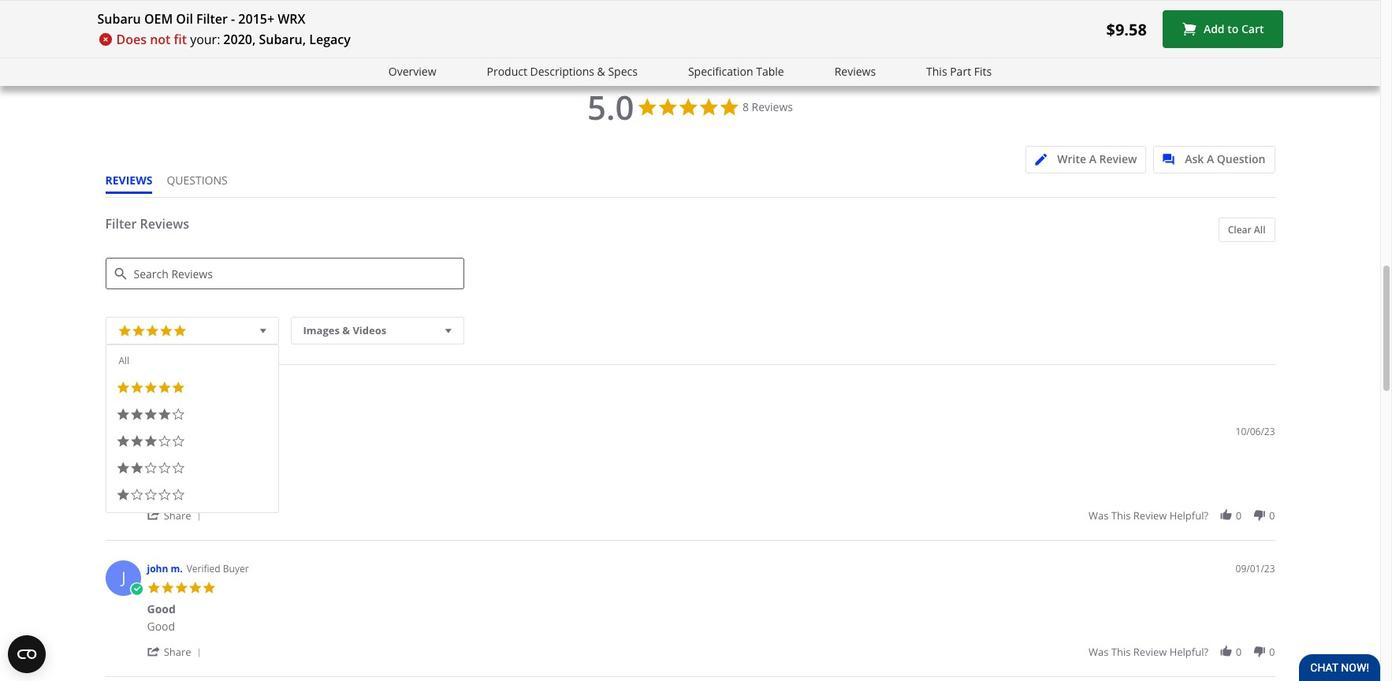 Task type: vqa. For each thing, say whether or not it's contained in the screenshot.
3rd star icon from the right
no



Task type: describe. For each thing, give the bounding box(es) containing it.
2 1 total reviews element from the left
[[744, 0, 871, 8]]

verified buyer heading for j
[[187, 562, 249, 575]]

a.
[[174, 425, 183, 439]]

verified buyer heading for a
[[187, 425, 249, 439]]

good good
[[147, 602, 176, 634]]

review for j
[[1134, 645, 1167, 659]]

1 horizontal spatial &
[[597, 64, 605, 79]]

was for a
[[1089, 508, 1109, 522]]

share image
[[147, 508, 161, 522]]

share for j
[[164, 645, 191, 659]]

share button for a
[[147, 508, 206, 522]]

share image
[[147, 645, 161, 659]]

images & videos
[[303, 323, 387, 338]]

filter reviews heading
[[105, 215, 1275, 246]]

2 7 total reviews element from the left
[[291, 0, 417, 8]]

all inside clear all button
[[1254, 223, 1266, 237]]

described.
[[206, 482, 260, 497]]

oem oil filter heading
[[147, 465, 219, 483]]

2020,
[[223, 31, 256, 48]]

reviews inside heading
[[140, 215, 189, 233]]

0 vertical spatial 8 reviews
[[743, 99, 793, 114]]

adlai
[[147, 425, 171, 439]]

write a review
[[1058, 152, 1137, 167]]

down triangle image inside the images & videos filter field
[[442, 323, 455, 339]]

tab list containing reviews
[[105, 173, 242, 197]]

it
[[197, 482, 203, 497]]

filter reviews
[[105, 215, 189, 233]]

legacy
[[309, 31, 351, 48]]

Search Reviews search field
[[105, 258, 464, 290]]

adlai a. verified buyer
[[147, 425, 249, 439]]

0 vertical spatial 8
[[743, 99, 749, 114]]

1 horizontal spatial filter
[[196, 10, 228, 28]]

buyer for a
[[223, 425, 249, 439]]

3 total reviews element
[[895, 0, 1022, 8]]

a for ask
[[1207, 152, 1214, 167]]

ask
[[1185, 152, 1204, 167]]

share button for j
[[147, 644, 206, 659]]

vote up review by john m. on  1 sep 2023 image
[[1220, 645, 1233, 659]]

as
[[182, 482, 194, 497]]

question
[[1217, 152, 1266, 167]]

helpful? for j
[[1170, 645, 1209, 659]]

vote up review by adlai a. on  6 oct 2023 image
[[1220, 508, 1233, 522]]

works
[[147, 482, 179, 497]]

john
[[147, 562, 168, 575]]

write no frame image
[[1035, 154, 1055, 166]]

1 vertical spatial 8 reviews
[[105, 383, 165, 400]]

a inside tab panel
[[119, 430, 129, 451]]

buyer for j
[[223, 562, 249, 575]]

product descriptions & specs link
[[487, 63, 638, 81]]

helpful? for a
[[1170, 508, 1209, 522]]

empty star image left 'works'
[[130, 488, 144, 502]]

filter
[[192, 465, 219, 480]]

$9.58
[[1107, 19, 1147, 40]]

oil
[[176, 10, 193, 28]]

seperator image
[[194, 648, 204, 658]]

circle checkmark image
[[130, 582, 144, 596]]

specification
[[688, 64, 753, 79]]

fits
[[974, 64, 992, 79]]

5.0
[[587, 85, 634, 129]]

rating element
[[105, 317, 279, 513]]

11 total reviews element
[[593, 0, 719, 8]]

0 horizontal spatial 8
[[105, 383, 112, 400]]

1 2 total reviews element from the left
[[1047, 0, 1173, 8]]

magnifying glass image
[[115, 268, 127, 280]]

this for j
[[1112, 645, 1131, 659]]

share for a
[[164, 508, 191, 522]]

product
[[487, 64, 527, 79]]

open widget image
[[8, 636, 46, 673]]

reviews link
[[835, 63, 876, 81]]

m.
[[171, 562, 183, 575]]

empty star image up 'works'
[[144, 461, 158, 475]]

vote down review by john m. on  1 sep 2023 image
[[1253, 645, 1267, 659]]

0 right vote up review by john m. on  1 sep 2023 icon
[[1236, 645, 1242, 659]]

specification table link
[[688, 63, 784, 81]]

group for j
[[1089, 645, 1275, 659]]

dialog image
[[1163, 154, 1183, 166]]

clear all
[[1228, 223, 1266, 237]]

good heading
[[147, 602, 176, 620]]

table
[[756, 64, 784, 79]]

review for a
[[1134, 508, 1167, 522]]

part
[[950, 64, 971, 79]]

write
[[1058, 152, 1087, 167]]

empty star image up cart
[[1245, 0, 1257, 8]]

subaru,
[[259, 31, 306, 48]]

& inside field
[[342, 323, 350, 338]]

verified for a
[[187, 425, 221, 439]]

review
[[1100, 152, 1137, 167]]

was this review helpful? for a
[[1089, 508, 1209, 522]]

-
[[231, 10, 235, 28]]

add to cart
[[1204, 21, 1264, 36]]



Task type: locate. For each thing, give the bounding box(es) containing it.
2015+
[[238, 10, 274, 28]]

images & videos element
[[291, 317, 464, 345]]

0 vertical spatial &
[[597, 64, 605, 79]]

1 this from the top
[[1112, 508, 1131, 522]]

a right the ask
[[1207, 152, 1214, 167]]

helpful?
[[1170, 508, 1209, 522], [1170, 645, 1209, 659]]

share
[[164, 508, 191, 522], [164, 645, 191, 659]]

descriptions
[[530, 64, 594, 79]]

this
[[1112, 508, 1131, 522], [1112, 645, 1131, 659]]

1 7 total reviews element from the left
[[140, 0, 266, 8]]

0 horizontal spatial all
[[119, 354, 129, 368]]

1 was from the top
[[1089, 508, 1109, 522]]

fit
[[174, 31, 187, 48]]

1 vertical spatial this
[[1112, 645, 1131, 659]]

1 vertical spatial verified
[[187, 562, 221, 575]]

wrx
[[278, 10, 306, 28]]

& left specs
[[597, 64, 605, 79]]

all list box
[[105, 345, 279, 513]]

oem oil filter works as it described.
[[147, 465, 260, 497]]

1 total reviews element up 'product'
[[442, 0, 568, 8]]

oem up not
[[144, 10, 173, 28]]

cart
[[1242, 21, 1264, 36]]

2 horizontal spatial a
[[1207, 152, 1214, 167]]

1 vertical spatial filter
[[105, 215, 137, 233]]

empty star image
[[171, 408, 185, 421], [158, 435, 171, 448], [171, 461, 185, 475], [144, 488, 158, 502], [158, 488, 171, 502]]

1 vertical spatial group
[[1089, 645, 1275, 659]]

5.0 star rating element
[[587, 85, 634, 129]]

your:
[[190, 31, 220, 48]]

& left videos
[[342, 323, 350, 338]]

verified buyer heading right a.
[[187, 425, 249, 439]]

verified for j
[[187, 562, 221, 575]]

all link
[[119, 354, 129, 368]]

all inside list box
[[119, 354, 129, 368]]

helpful? left 'vote up review by adlai a. on  6 oct 2023' icon
[[1170, 508, 1209, 522]]

2 share button from the top
[[147, 644, 206, 659]]

0 vertical spatial good
[[147, 602, 176, 617]]

circle checkmark image
[[130, 446, 144, 459]]

j
[[122, 567, 126, 588]]

1 vertical spatial review
[[1134, 645, 1167, 659]]

0 vertical spatial all
[[1254, 223, 1266, 237]]

videos
[[353, 323, 387, 338]]

1 good from the top
[[147, 602, 176, 617]]

8
[[743, 99, 749, 114], [105, 383, 112, 400]]

0 vertical spatial was
[[1089, 508, 1109, 522]]

1 verified from the top
[[187, 425, 221, 439]]

verified buyer heading
[[187, 425, 249, 439], [187, 562, 249, 575]]

add to cart button
[[1163, 10, 1283, 48]]

1 horizontal spatial down triangle image
[[442, 323, 455, 339]]

verified
[[187, 425, 221, 439], [187, 562, 221, 575]]

1 vertical spatial all
[[119, 354, 129, 368]]

1 vertical spatial share
[[164, 645, 191, 659]]

does
[[116, 31, 147, 48]]

1 horizontal spatial 2 total reviews element
[[1198, 0, 1324, 8]]

1 horizontal spatial 8 reviews
[[743, 99, 793, 114]]

2 total reviews element up cart
[[1198, 0, 1324, 8]]

0 horizontal spatial filter
[[105, 215, 137, 233]]

1 horizontal spatial 1 total reviews element
[[744, 0, 871, 8]]

review
[[1134, 508, 1167, 522], [1134, 645, 1167, 659]]

empty star image right the adlai
[[171, 435, 185, 448]]

was this review helpful? left 'vote up review by adlai a. on  6 oct 2023' icon
[[1089, 508, 1209, 522]]

1 total reviews element up table
[[744, 0, 871, 8]]

2 total reviews element
[[1047, 0, 1173, 8], [1198, 0, 1324, 8]]

seperator image
[[194, 511, 204, 521]]

1 horizontal spatial all
[[1254, 223, 1266, 237]]

1 down triangle image from the left
[[256, 323, 270, 339]]

1 total reviews element
[[442, 0, 568, 8], [744, 0, 871, 8]]

by
[[1240, 54, 1253, 69]]

helpful? left vote up review by john m. on  1 sep 2023 icon
[[1170, 645, 1209, 659]]

oem up 'works'
[[147, 465, 172, 480]]

1 vertical spatial buyer
[[223, 562, 249, 575]]

0 vertical spatial helpful?
[[1170, 508, 1209, 522]]

2 down triangle image from the left
[[442, 323, 455, 339]]

2 was this review helpful? from the top
[[1089, 645, 1209, 659]]

8 reviews
[[743, 99, 793, 114], [105, 383, 165, 400]]

0 vertical spatial oem
[[144, 10, 173, 28]]

review date 09/01/23 element
[[1236, 562, 1275, 575]]

group for a
[[1089, 508, 1275, 522]]

tab panel
[[97, 416, 1283, 681]]

down triangle image inside rating filter field
[[256, 323, 270, 339]]

Images & Videos Filter field
[[291, 317, 464, 345]]

1 vertical spatial good
[[147, 619, 175, 634]]

0 vertical spatial group
[[1089, 508, 1275, 522]]

1 vertical spatial &
[[342, 323, 350, 338]]

2 review from the top
[[1134, 645, 1167, 659]]

2 share from the top
[[164, 645, 191, 659]]

good inside good good
[[147, 619, 175, 634]]

0 vertical spatial buyer
[[223, 425, 249, 439]]

2 this from the top
[[1112, 645, 1131, 659]]

0 horizontal spatial 8 reviews
[[105, 383, 165, 400]]

filter left "-"
[[196, 10, 228, 28]]

1 share from the top
[[164, 508, 191, 522]]

product descriptions & specs
[[487, 64, 638, 79]]

this part fits link
[[926, 63, 992, 81]]

1 group from the top
[[1089, 508, 1275, 522]]

buyer right a.
[[223, 425, 249, 439]]

good down john
[[147, 602, 176, 617]]

buyer right m.
[[223, 562, 249, 575]]

a left circle checkmark icon
[[119, 430, 129, 451]]

review date 10/06/23 element
[[1236, 425, 1275, 439]]

oil
[[175, 465, 189, 480]]

1 verified buyer heading from the top
[[187, 425, 249, 439]]

john m. verified buyer
[[147, 562, 249, 575]]

was for j
[[1089, 645, 1109, 659]]

review left vote up review by john m. on  1 sep 2023 icon
[[1134, 645, 1167, 659]]

add
[[1204, 21, 1225, 36]]

8 reviews down all link
[[105, 383, 165, 400]]

star image
[[140, 0, 152, 8], [164, 0, 175, 8], [175, 0, 187, 8], [187, 0, 199, 8], [303, 0, 315, 8], [442, 0, 454, 8], [478, 0, 489, 8], [489, 0, 501, 8], [593, 0, 605, 8], [744, 0, 756, 8], [756, 0, 768, 8], [768, 0, 780, 8], [780, 0, 792, 8], [895, 0, 907, 8], [919, 0, 931, 8], [931, 0, 943, 8], [943, 0, 955, 8], [1047, 0, 1058, 8], [1058, 0, 1070, 8], [1094, 0, 1106, 8], [1209, 0, 1221, 8], [1221, 0, 1233, 8], [132, 322, 145, 338], [145, 322, 159, 338], [159, 322, 173, 338], [144, 381, 158, 394], [144, 408, 158, 421], [158, 408, 171, 421], [130, 435, 144, 448], [147, 444, 161, 458], [161, 444, 175, 458], [116, 461, 130, 475], [116, 488, 130, 502], [147, 581, 161, 595], [161, 581, 175, 595], [175, 581, 188, 595], [188, 581, 202, 595], [202, 581, 216, 595]]

powered by
[[1192, 54, 1256, 69]]

0 right vote down review by adlai a. on  6 oct 2023 image
[[1269, 508, 1275, 522]]

share left seperator image
[[164, 508, 191, 522]]

0 vertical spatial this
[[1112, 508, 1131, 522]]

oem inside oem oil filter works as it described.
[[147, 465, 172, 480]]

verified right a.
[[187, 425, 221, 439]]

this part fits
[[926, 64, 992, 79]]

1 vertical spatial verified buyer heading
[[187, 562, 249, 575]]

ask a question button
[[1154, 146, 1275, 174]]

2 total reviews element up $9.58
[[1047, 0, 1173, 8]]

to
[[1228, 21, 1239, 36]]

tab panel containing a
[[97, 416, 1283, 681]]

0 horizontal spatial 1 total reviews element
[[442, 0, 568, 8]]

2 buyer from the top
[[223, 562, 249, 575]]

2 group from the top
[[1089, 645, 1275, 659]]

0
[[1236, 508, 1242, 522], [1269, 508, 1275, 522], [1236, 645, 1242, 659], [1269, 645, 1275, 659]]

filter inside heading
[[105, 215, 137, 233]]

share button down as
[[147, 508, 206, 522]]

star image
[[152, 0, 164, 8], [291, 0, 303, 8], [315, 0, 327, 8], [327, 0, 338, 8], [338, 0, 350, 8], [454, 0, 466, 8], [466, 0, 478, 8], [605, 0, 617, 8], [617, 0, 629, 8], [629, 0, 641, 8], [792, 0, 803, 8], [907, 0, 919, 8], [1070, 0, 1082, 8], [1082, 0, 1094, 8], [1198, 0, 1209, 8], [118, 322, 132, 338], [173, 322, 187, 338], [116, 381, 130, 394], [130, 381, 144, 394], [158, 381, 171, 394], [171, 381, 185, 394], [116, 408, 130, 421], [130, 408, 144, 421], [116, 435, 130, 448], [144, 435, 158, 448], [175, 444, 188, 458], [130, 461, 144, 475]]

share button
[[147, 508, 206, 522], [147, 644, 206, 659]]

subaru oem oil filter - 2015+ wrx
[[97, 10, 306, 28]]

09/01/23
[[1236, 562, 1275, 575]]

overview link
[[389, 63, 436, 81]]

all right clear
[[1254, 223, 1266, 237]]

2 helpful? from the top
[[1170, 645, 1209, 659]]

0 right vote down review by john m. on  1 sep 2023 icon
[[1269, 645, 1275, 659]]

0 horizontal spatial down triangle image
[[256, 323, 270, 339]]

1 vertical spatial oem
[[147, 465, 172, 480]]

0 vertical spatial share button
[[147, 508, 206, 522]]

filter
[[196, 10, 228, 28], [105, 215, 137, 233]]

clear all button
[[1219, 218, 1275, 242]]

share button down good good
[[147, 644, 206, 659]]

10/06/23
[[1236, 425, 1275, 439]]

reviews
[[105, 173, 153, 188]]

a
[[1089, 152, 1097, 167], [1207, 152, 1214, 167], [119, 430, 129, 451]]

0 vertical spatial share
[[164, 508, 191, 522]]

share left seperator icon
[[164, 645, 191, 659]]

good up share icon on the bottom of the page
[[147, 619, 175, 634]]

1 vertical spatial was this review helpful?
[[1089, 645, 1209, 659]]

this
[[926, 64, 947, 79]]

2 2 total reviews element from the left
[[1198, 0, 1324, 8]]

images
[[303, 323, 340, 338]]

powered
[[1192, 54, 1238, 69]]

Rating Filter field
[[105, 317, 279, 345]]

7 total reviews element up subaru oem oil filter - 2015+ wrx
[[140, 0, 266, 8]]

7 total reviews element
[[140, 0, 266, 8], [291, 0, 417, 8]]

was this review helpful? left vote up review by john m. on  1 sep 2023 icon
[[1089, 645, 1209, 659]]

a for write
[[1089, 152, 1097, 167]]

2 verified from the top
[[187, 562, 221, 575]]

clear
[[1228, 223, 1252, 237]]

buyer
[[223, 425, 249, 439], [223, 562, 249, 575]]

subaru
[[97, 10, 141, 28]]

0 vertical spatial was this review helpful?
[[1089, 508, 1209, 522]]

does not fit your: 2020, subaru, legacy
[[116, 31, 351, 48]]

review left 'vote up review by adlai a. on  6 oct 2023' icon
[[1134, 508, 1167, 522]]

0 vertical spatial review
[[1134, 508, 1167, 522]]

overview
[[389, 64, 436, 79]]

2 was from the top
[[1089, 645, 1109, 659]]

a right write
[[1089, 152, 1097, 167]]

write a review button
[[1026, 146, 1147, 174]]

0 horizontal spatial &
[[342, 323, 350, 338]]

8 reviews down table
[[743, 99, 793, 114]]

not
[[150, 31, 171, 48]]

verified buyer heading right m.
[[187, 562, 249, 575]]

ask a question
[[1185, 152, 1266, 167]]

1 horizontal spatial 8
[[743, 99, 749, 114]]

was this review helpful? for j
[[1089, 645, 1209, 659]]

1 vertical spatial helpful?
[[1170, 645, 1209, 659]]

&
[[597, 64, 605, 79], [342, 323, 350, 338]]

good
[[147, 602, 176, 617], [147, 619, 175, 634]]

2 verified buyer heading from the top
[[187, 562, 249, 575]]

all down rating filter field
[[119, 354, 129, 368]]

vote down review by adlai a. on  6 oct 2023 image
[[1253, 508, 1267, 522]]

0 vertical spatial verified
[[187, 425, 221, 439]]

oem
[[144, 10, 173, 28], [147, 465, 172, 480]]

specification table
[[688, 64, 784, 79]]

1 share button from the top
[[147, 508, 206, 522]]

0 horizontal spatial 2 total reviews element
[[1047, 0, 1173, 8]]

verified right m.
[[187, 562, 221, 575]]

down triangle image right videos
[[442, 323, 455, 339]]

1 buyer from the top
[[223, 425, 249, 439]]

tab list
[[105, 173, 242, 197]]

reviews
[[835, 64, 876, 79], [752, 99, 793, 114], [140, 215, 189, 233], [116, 383, 165, 400]]

1 1 total reviews element from the left
[[442, 0, 568, 8]]

1 horizontal spatial a
[[1089, 152, 1097, 167]]

down triangle image
[[256, 323, 270, 339], [442, 323, 455, 339]]

0 horizontal spatial a
[[119, 430, 129, 451]]

specs
[[608, 64, 638, 79]]

1 vertical spatial 8
[[105, 383, 112, 400]]

was this review helpful?
[[1089, 508, 1209, 522], [1089, 645, 1209, 659]]

down triangle image left images
[[256, 323, 270, 339]]

0 right 'vote up review by adlai a. on  6 oct 2023' icon
[[1236, 508, 1242, 522]]

0 vertical spatial filter
[[196, 10, 228, 28]]

2 good from the top
[[147, 619, 175, 634]]

1 vertical spatial share button
[[147, 644, 206, 659]]

all
[[1254, 223, 1266, 237], [119, 354, 129, 368]]

this for a
[[1112, 508, 1131, 522]]

7 total reviews element up legacy
[[291, 0, 417, 8]]

1 helpful? from the top
[[1170, 508, 1209, 522]]

empty star image left oil
[[158, 461, 171, 475]]

1 was this review helpful? from the top
[[1089, 508, 1209, 522]]

0 horizontal spatial 7 total reviews element
[[140, 0, 266, 8]]

empty star image up add to cart
[[1233, 0, 1245, 8]]

group
[[1089, 508, 1275, 522], [1089, 645, 1275, 659]]

was
[[1089, 508, 1109, 522], [1089, 645, 1109, 659]]

0 vertical spatial verified buyer heading
[[187, 425, 249, 439]]

empty star image
[[1233, 0, 1245, 8], [1245, 0, 1257, 8], [171, 435, 185, 448], [144, 461, 158, 475], [158, 461, 171, 475], [130, 488, 144, 502], [171, 488, 185, 502]]

1 review from the top
[[1134, 508, 1167, 522]]

filter down reviews
[[105, 215, 137, 233]]

questions
[[167, 173, 228, 188]]

1 vertical spatial was
[[1089, 645, 1109, 659]]

1 horizontal spatial 7 total reviews element
[[291, 0, 417, 8]]

empty star image down oem oil filter heading
[[171, 488, 185, 502]]



